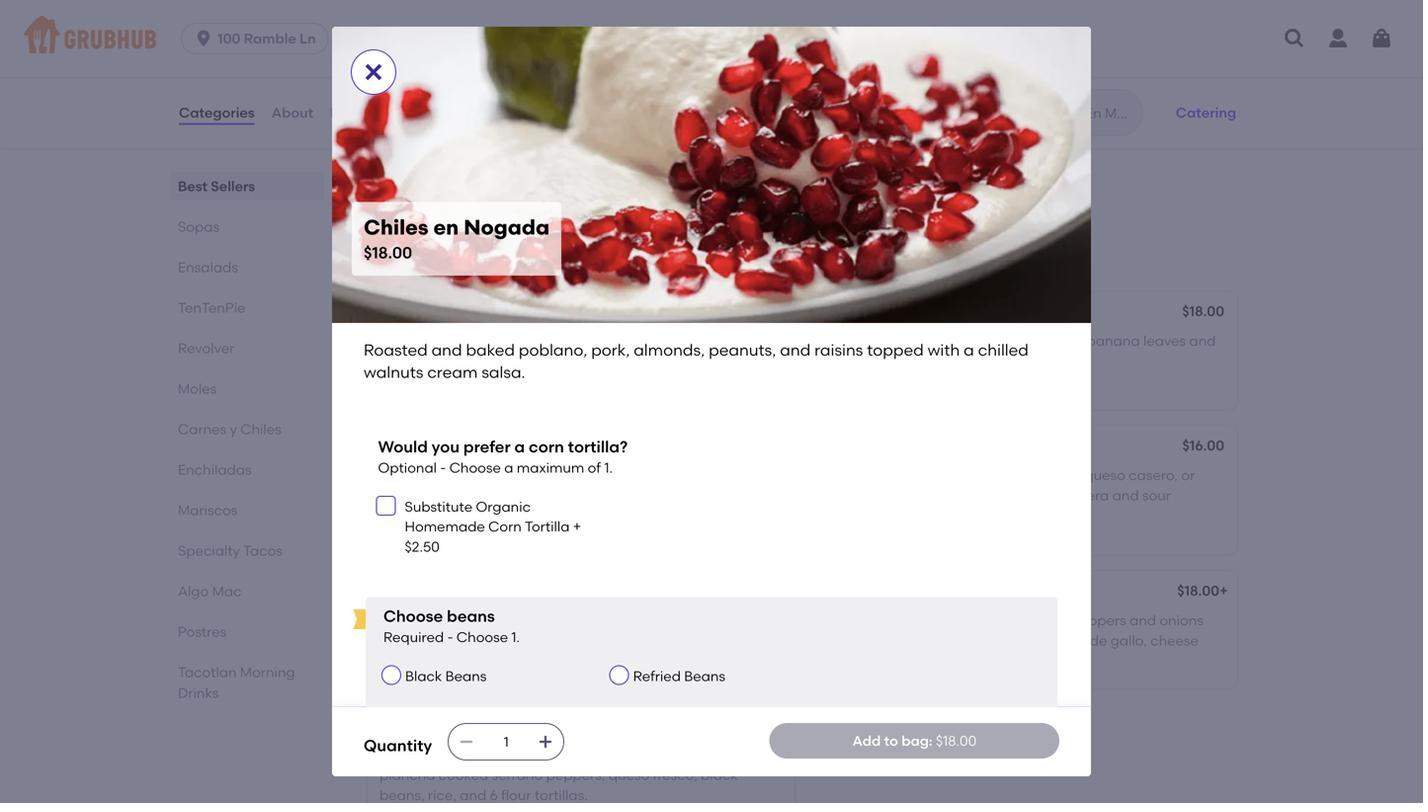 Task type: locate. For each thing, give the bounding box(es) containing it.
tortilla
[[525, 519, 570, 535]]

pork left shank.
[[501, 145, 531, 162]]

peppers inside 'sizzling broiled chicken breast and strips of bell peppers and onions, black beans, rice, sour cream, pico de gallo, cheese, and 3 or 6 flour tortillas. vegan option available.'
[[696, 333, 752, 349]]

cream
[[427, 363, 478, 382], [579, 507, 623, 524]]

1 vertical spatial substitute
[[405, 498, 473, 515]]

0 horizontal spatial beef
[[427, 612, 457, 629]]

6 right 3
[[493, 373, 501, 390]]

cream down pollo at the top
[[427, 363, 478, 382]]

0 horizontal spatial mole
[[380, 117, 412, 134]]

1 $19.00 from the top
[[740, 18, 782, 35]]

1 horizontal spatial bell
[[1044, 612, 1068, 629]]

substitute right beans.
[[670, 251, 728, 266]]

carnes
[[364, 224, 439, 249], [178, 421, 227, 438]]

pork,
[[591, 341, 630, 360], [577, 467, 611, 484]]

svg image up cooked
[[459, 734, 475, 750]]

2 res from the left
[[892, 585, 916, 601]]

y
[[444, 224, 455, 249], [230, 421, 237, 438]]

1 vertical spatial mole
[[380, 117, 412, 134]]

pico for peppers
[[1057, 633, 1087, 649]]

best
[[178, 178, 208, 195]]

serrano
[[492, 767, 543, 784]]

$18.00 inside chiles en nogada $18.00
[[364, 243, 412, 262]]

rice
[[433, 251, 455, 266]]

cream,
[[613, 353, 661, 370], [1006, 633, 1054, 649]]

beans, down fajitas de res on the bottom of page
[[894, 633, 939, 649]]

gallo, up the available.
[[717, 353, 754, 370]]

$34.00
[[737, 717, 782, 734]]

raisins
[[815, 341, 863, 360], [537, 487, 579, 504]]

choose down prefer
[[449, 460, 501, 476]]

queso inside beef fajita, homemade chorizo, nopalitos, grilled onions, plancha cooked serrano peppers, queso fresco, black beans, rice, and 6 flour tortillas.
[[609, 767, 650, 784]]

chiles up choice at the top left of page
[[460, 224, 525, 249]]

1. inside "choose beans required - choose 1."
[[511, 629, 520, 646]]

1 horizontal spatial 1.
[[604, 460, 613, 476]]

peppers inside 'sizzling broiled beef and strips of bell peppers and onions with black beans, rice, sour cream, pico de gallo, cheese tortillas.'
[[1071, 612, 1126, 629]]

sizzling for with
[[822, 612, 871, 629]]

1 vertical spatial tortillas.
[[822, 653, 876, 669]]

beans, inside 'sizzling broiled chicken breast and strips of bell peppers and onions, black beans, rice, sour cream, pico de gallo, cheese, and 3 or 6 flour tortillas. vegan option available.'
[[501, 353, 546, 370]]

6 down serrano on the bottom
[[490, 787, 498, 804]]

0 horizontal spatial walnuts
[[364, 363, 423, 382]]

flour inside beef fajita, homemade chorizo, nopalitos, grilled onions, plancha cooked serrano peppers, queso fresco, black beans, rice, and 6 flour tortillas.
[[501, 787, 531, 804]]

0 horizontal spatial fajitas
[[380, 305, 425, 322]]

chiles up served on the left top of the page
[[364, 215, 428, 240]]

homemade right organic
[[778, 251, 845, 266]]

1 horizontal spatial for
[[917, 251, 933, 266]]

2 horizontal spatial svg image
[[538, 734, 554, 750]]

beans right "black"
[[445, 668, 487, 685]]

0 vertical spatial breast
[[438, 145, 481, 162]]

1 horizontal spatial fajitas
[[822, 585, 868, 601]]

a right on
[[600, 612, 609, 629]]

pork inside achiote-marinated roast pork baked in banana leaves and pickled red onions.
[[992, 333, 1022, 349]]

topped
[[867, 341, 924, 360], [380, 507, 429, 524]]

gallo, inside 'sizzling broiled beef and strips of bell peppers and onions with black beans, rice, sour cream, pico de gallo, cheese tortillas.'
[[1111, 633, 1147, 649]]

or inside roasted and baked poblano with beef, queso casero, or huitlacoche (seasonal) with salsa ranchera and sour cream.
[[1181, 467, 1195, 484]]

baked up (seasonal)
[[911, 467, 954, 484]]

0 vertical spatial peppers
[[696, 333, 752, 349]]

0 vertical spatial onions,
[[410, 353, 457, 370]]

1 vertical spatial fajitas
[[822, 585, 868, 601]]

sour inside 'sizzling broiled beef and strips of bell peppers and onions with black beans, rice, sour cream, pico de gallo, cheese tortillas.'
[[974, 633, 1003, 649]]

0 horizontal spatial res
[[441, 585, 465, 601]]

0 vertical spatial sour
[[581, 353, 610, 370]]

roasted up "cheese,"
[[364, 341, 428, 360]]

flour right 3
[[504, 373, 534, 390]]

tortillas. down 'peppers,'
[[535, 787, 588, 804]]

+
[[777, 303, 785, 320], [573, 519, 581, 535], [1220, 583, 1228, 599]]

nuts. for fish, shrimp, or chicken breast. contain nuts.
[[1088, 48, 1120, 65]]

tentenpie
[[178, 299, 246, 316]]

tortillas. down fajitas de res on the bottom of page
[[822, 653, 876, 669]]

- down beans
[[447, 629, 453, 646]]

2 horizontal spatial +
[[1220, 583, 1228, 599]]

contain for breast.
[[1030, 48, 1084, 65]]

carnes up served on the left top of the page
[[364, 224, 439, 249]]

0 vertical spatial strips
[[613, 333, 649, 349]]

or left refried
[[574, 251, 585, 266]]

choose beans required - choose 1.
[[384, 607, 520, 646]]

1. left served
[[511, 629, 520, 646]]

sizzling down fajitas de res on the bottom of page
[[822, 612, 871, 629]]

choose
[[449, 460, 501, 476], [384, 607, 443, 626], [457, 629, 508, 646]]

carnes inside carnes y chiles served with rice and choice of black or refried beans. substitute organic homemade corn tortilla for an extra charge.
[[364, 224, 439, 249]]

$19.00 for grilled beef tenderloin served on a bed of our rose-petal salsa.
[[740, 583, 782, 599]]

0 horizontal spatial -
[[440, 460, 446, 476]]

chicken
[[380, 145, 434, 162]]

0 vertical spatial carnes
[[364, 224, 439, 249]]

pork, up 'vegan'
[[591, 341, 630, 360]]

for left 2
[[451, 719, 469, 736]]

with up salsa
[[1017, 467, 1045, 484]]

corn inside would you prefer a corn tortilla? optional - choose a maximum of 1.
[[529, 437, 564, 457]]

en up rice
[[433, 215, 459, 240]]

black left refried
[[539, 251, 571, 266]]

1 vertical spatial +
[[573, 519, 581, 535]]

sizzling inside 'sizzling broiled chicken breast and strips of bell peppers and onions, black beans, rice, sour cream, pico de gallo, cheese, and 3 or 6 flour tortillas. vegan option available.'
[[380, 333, 428, 349]]

$18.00 up the onions
[[1177, 583, 1220, 599]]

2 vertical spatial sour
[[974, 633, 1003, 649]]

pork, down tortilla?
[[577, 467, 611, 484]]

$18.00 left rice
[[364, 243, 412, 262]]

mole blanco
[[822, 20, 906, 37]]

pork right the roast
[[992, 333, 1022, 349]]

1 horizontal spatial carnes
[[364, 224, 439, 249]]

achiote-marinated roast pork baked in banana leaves and pickled red onions.
[[822, 333, 1216, 370]]

1 vertical spatial corn
[[529, 437, 564, 457]]

chicken for pork shank, chicken breast, fish, or shrimp.
[[459, 48, 511, 65]]

chiles
[[364, 215, 428, 240], [460, 224, 525, 249], [240, 421, 281, 438], [380, 439, 422, 456]]

sour for bell
[[581, 353, 610, 370]]

gallo, inside 'sizzling broiled chicken breast and strips of bell peppers and onions, black beans, rice, sour cream, pico de gallo, cheese, and 3 or 6 flour tortillas. vegan option available.'
[[717, 353, 754, 370]]

0 vertical spatial sizzling
[[380, 333, 428, 349]]

mole for mole blanco
[[822, 20, 855, 37]]

blanco
[[859, 20, 906, 37]]

1 vertical spatial nuts.
[[639, 145, 671, 162]]

y up enchiladas
[[230, 421, 237, 438]]

bag:
[[902, 733, 933, 750]]

peppers,
[[546, 767, 605, 784]]

y for carnes y chiles served with rice and choice of black or refried beans. substitute organic homemade corn tortilla for an extra charge.
[[444, 224, 455, 249]]

moles
[[178, 381, 217, 397]]

onions
[[1160, 612, 1204, 629]]

6 inside 'sizzling broiled chicken breast and strips of bell peppers and onions, black beans, rice, sour cream, pico de gallo, cheese, and 3 or 6 flour tortillas. vegan option available.'
[[493, 373, 501, 390]]

1. down tortilla?
[[604, 460, 613, 476]]

1 horizontal spatial rice,
[[549, 353, 578, 370]]

de inside 'sizzling broiled chicken breast and strips of bell peppers and onions, black beans, rice, sour cream, pico de gallo, cheese, and 3 or 6 flour tortillas. vegan option available.'
[[697, 353, 714, 370]]

queso down nopalitos,
[[609, 767, 650, 784]]

1 horizontal spatial -
[[447, 629, 453, 646]]

broiled inside 'sizzling broiled chicken breast and strips of bell peppers and onions, black beans, rice, sour cream, pico de gallo, cheese, and 3 or 6 flour tortillas. vegan option available.'
[[431, 333, 478, 349]]

chicken down "manteles"
[[459, 48, 511, 65]]

corn inside carnes y chiles served with rice and choice of black or refried beans. substitute organic homemade corn tortilla for an extra charge.
[[848, 251, 874, 266]]

1 vertical spatial 1.
[[511, 629, 520, 646]]

rice, for and
[[943, 633, 971, 649]]

0 horizontal spatial broiled
[[431, 333, 478, 349]]

corn left tortilla
[[848, 251, 874, 266]]

corn
[[848, 251, 874, 266], [529, 437, 564, 457]]

beans, up prefer
[[501, 353, 546, 370]]

with
[[406, 251, 430, 266], [928, 341, 960, 360], [1017, 467, 1045, 484], [978, 487, 1006, 504], [432, 507, 460, 524], [822, 633, 850, 649]]

achiote-
[[822, 333, 880, 349]]

molcajete
[[380, 719, 447, 736]]

a down prefer
[[504, 460, 513, 476]]

black down grilled
[[701, 767, 738, 784]]

chicken for sizzling broiled chicken breast and strips of bell peppers and onions, black beans, rice, sour cream, pico de gallo, cheese, and 3 or 6 flour tortillas. vegan option available.
[[481, 333, 534, 349]]

fajitas down cream.
[[822, 585, 868, 601]]

sellers
[[211, 178, 255, 195]]

strips inside 'sizzling broiled beef and strips of bell peppers and onions with black beans, rice, sour cream, pico de gallo, cheese tortillas.'
[[988, 612, 1024, 629]]

y inside carnes y chiles served with rice and choice of black or refried beans. substitute organic homemade corn tortilla for an extra charge.
[[444, 224, 455, 249]]

1 horizontal spatial walnuts
[[523, 507, 575, 524]]

0 horizontal spatial gallo,
[[717, 353, 754, 370]]

0 vertical spatial rice,
[[549, 353, 578, 370]]

or right 3
[[476, 373, 490, 390]]

substitute inside substitute organic homemade corn tortilla + $2.50
[[405, 498, 473, 515]]

$17.00
[[737, 303, 777, 320]]

2 horizontal spatial rice,
[[943, 633, 971, 649]]

topped up $2.50
[[380, 507, 429, 524]]

salsa. down grilled
[[380, 633, 418, 649]]

0 vertical spatial peanuts,
[[709, 341, 776, 360]]

0 vertical spatial broiled
[[431, 333, 478, 349]]

baked inside achiote-marinated roast pork baked in banana leaves and pickled red onions.
[[1026, 333, 1068, 349]]

bed
[[613, 612, 639, 629]]

or right shrimp,
[[908, 48, 921, 65]]

beans, inside 'sizzling broiled beef and strips of bell peppers and onions with black beans, rice, sour cream, pico de gallo, cheese tortillas.'
[[894, 633, 939, 649]]

1 horizontal spatial gallo,
[[1111, 633, 1147, 649]]

flour
[[504, 373, 534, 390], [501, 787, 531, 804]]

1 vertical spatial broiled
[[874, 612, 921, 629]]

or down $16.00
[[1181, 467, 1195, 484]]

substitute up the homemade
[[405, 498, 473, 515]]

beef inside grilled beef tenderloin served on a bed of our rose-petal salsa.
[[427, 612, 457, 629]]

0 vertical spatial nogada
[[464, 215, 550, 240]]

fajitas down served on the left top of the page
[[380, 305, 425, 322]]

ranchera
[[1048, 487, 1109, 504]]

sour inside roasted and baked poblano with beef, queso casero, or huitlacoche (seasonal) with salsa ranchera and sour cream.
[[1143, 487, 1171, 504]]

poblano
[[957, 467, 1013, 484]]

choose inside would you prefer a corn tortilla? optional - choose a maximum of 1.
[[449, 460, 501, 476]]

chicken inside 'sizzling broiled chicken breast and strips of bell peppers and onions, black beans, rice, sour cream, pico de gallo, cheese, and 3 or 6 flour tortillas. vegan option available.'
[[481, 333, 534, 349]]

0 horizontal spatial for
[[451, 719, 469, 736]]

0 vertical spatial y
[[444, 224, 455, 249]]

0 horizontal spatial svg image
[[380, 500, 392, 512]]

1 vertical spatial beans,
[[894, 633, 939, 649]]

1 horizontal spatial cream,
[[1006, 633, 1054, 649]]

sizzling inside 'sizzling broiled beef and strips of bell peppers and onions with black beans, rice, sour cream, pico de gallo, cheese tortillas.'
[[822, 612, 871, 629]]

fajitas for fajitas de res
[[822, 585, 868, 601]]

1 horizontal spatial broiled
[[874, 612, 921, 629]]

Search Hecho En Mexico search field
[[985, 104, 1136, 123]]

0 vertical spatial -
[[440, 460, 446, 476]]

chicken breast or pork shank. contain nuts.
[[380, 145, 671, 162]]

1.
[[604, 460, 613, 476], [511, 629, 520, 646]]

onions,
[[410, 353, 457, 370], [705, 747, 753, 764]]

0 vertical spatial +
[[777, 303, 785, 320]]

walnuts down fajitas de pollo
[[364, 363, 423, 382]]

an
[[935, 251, 951, 266]]

carnes for carnes y chiles
[[178, 421, 227, 438]]

0 horizontal spatial carnes
[[178, 421, 227, 438]]

0 vertical spatial salsa.
[[482, 363, 525, 382]]

1 vertical spatial sizzling
[[822, 612, 871, 629]]

0 vertical spatial almonds,
[[634, 341, 705, 360]]

mancha
[[380, 20, 435, 37]]

1 beef from the left
[[427, 612, 457, 629]]

$18.00 +
[[1177, 583, 1228, 599]]

$18.00 up leaves
[[1182, 303, 1225, 320]]

contain for shank.
[[581, 145, 636, 162]]

sour inside 'sizzling broiled chicken breast and strips of bell peppers and onions, black beans, rice, sour cream, pico de gallo, cheese, and 3 or 6 flour tortillas. vegan option available.'
[[581, 353, 610, 370]]

1 vertical spatial homemade
[[454, 747, 533, 764]]

broiled inside 'sizzling broiled beef and strips of bell peppers and onions with black beans, rice, sour cream, pico de gallo, cheese tortillas.'
[[874, 612, 921, 629]]

0 vertical spatial corn
[[848, 251, 874, 266]]

onions, up "cheese,"
[[410, 353, 457, 370]]

queso inside roasted and baked poblano with beef, queso casero, or huitlacoche (seasonal) with salsa ranchera and sour cream.
[[1085, 467, 1126, 484]]

homemade up serrano on the bottom
[[454, 747, 533, 764]]

1 horizontal spatial queso
[[1085, 467, 1126, 484]]

roasted
[[364, 341, 428, 360], [380, 467, 435, 484], [822, 467, 878, 484]]

bell inside 'sizzling broiled beef and strips of bell peppers and onions with black beans, rice, sour cream, pico de gallo, cheese tortillas.'
[[1044, 612, 1068, 629]]

cheese,
[[380, 373, 431, 390]]

corn up maximum
[[529, 437, 564, 457]]

peppers
[[696, 333, 752, 349], [1071, 612, 1126, 629]]

0 horizontal spatial contain
[[581, 145, 636, 162]]

catering button
[[1167, 91, 1245, 134]]

1 horizontal spatial +
[[777, 303, 785, 320]]

en up optional
[[425, 439, 442, 456]]

or left shank.
[[484, 145, 498, 162]]

cream right "tortilla"
[[579, 507, 623, 524]]

peanuts, up the available.
[[709, 341, 776, 360]]

2 $19.00 from the top
[[740, 115, 782, 132]]

strips
[[613, 333, 649, 349], [988, 612, 1024, 629]]

res for beef
[[441, 585, 465, 601]]

black
[[539, 251, 571, 266], [460, 353, 498, 370], [854, 633, 891, 649], [701, 767, 738, 784]]

chiles up enchiladas
[[240, 421, 281, 438]]

en
[[433, 215, 459, 240], [425, 439, 442, 456], [468, 585, 485, 601]]

of inside 'sizzling broiled chicken breast and strips of bell peppers and onions, black beans, rice, sour cream, pico de gallo, cheese, and 3 or 6 flour tortillas. vegan option available.'
[[652, 333, 666, 349]]

nogada inside chiles en nogada $18.00
[[464, 215, 550, 240]]

en inside chiles en nogada $18.00
[[433, 215, 459, 240]]

1 horizontal spatial nuts.
[[1088, 48, 1120, 65]]

broiled
[[431, 333, 478, 349], [874, 612, 921, 629]]

extra
[[953, 251, 983, 266]]

en up beans
[[468, 585, 485, 601]]

substitute inside carnes y chiles served with rice and choice of black or refried beans. substitute organic homemade corn tortilla for an extra charge.
[[670, 251, 728, 266]]

contain
[[1030, 48, 1084, 65], [581, 145, 636, 162]]

tortilla
[[877, 251, 914, 266]]

1 beans from the left
[[445, 668, 487, 685]]

for inside carnes y chiles served with rice and choice of black or refried beans. substitute organic homemade corn tortilla for an extra charge.
[[917, 251, 933, 266]]

1 horizontal spatial strips
[[988, 612, 1024, 629]]

ramble
[[244, 30, 296, 47]]

rice, for breast
[[549, 353, 578, 370]]

0 vertical spatial beans,
[[501, 353, 546, 370]]

of inside carnes y chiles served with rice and choice of black or refried beans. substitute organic homemade corn tortilla for an extra charge.
[[525, 251, 536, 266]]

pico inside 'sizzling broiled chicken breast and strips of bell peppers and onions, black beans, rice, sour cream, pico de gallo, cheese, and 3 or 6 flour tortillas. vegan option available.'
[[664, 353, 693, 370]]

2 vertical spatial +
[[1220, 583, 1228, 599]]

2
[[473, 719, 480, 736]]

salsa. up filete
[[380, 527, 418, 544]]

raisins down carne
[[815, 341, 863, 360]]

a right prefer
[[514, 437, 525, 457]]

homemade
[[405, 519, 485, 535]]

y for carnes y chiles
[[230, 421, 237, 438]]

raisins down maximum
[[537, 487, 579, 504]]

beans for refried beans
[[684, 668, 726, 685]]

0 vertical spatial pico
[[664, 353, 693, 370]]

cream, inside 'sizzling broiled chicken breast and strips of bell peppers and onions, black beans, rice, sour cream, pico de gallo, cheese, and 3 or 6 flour tortillas. vegan option available.'
[[613, 353, 661, 370]]

and inside beef fajita, homemade chorizo, nopalitos, grilled onions, plancha cooked serrano peppers, queso fresco, black beans, rice, and 6 flour tortillas.
[[460, 787, 487, 804]]

fajitas de pollo
[[380, 305, 483, 322]]

in
[[1072, 333, 1084, 349]]

and inside carnes y chiles served with rice and choice of black or refried beans. substitute organic homemade corn tortilla for an extra charge.
[[457, 251, 480, 266]]

fresco,
[[653, 767, 698, 784]]

1 vertical spatial cream,
[[1006, 633, 1054, 649]]

substitute
[[670, 251, 728, 266], [405, 498, 473, 515]]

baked
[[1026, 333, 1068, 349], [466, 341, 515, 360], [468, 467, 511, 484], [911, 467, 954, 484]]

breast
[[438, 145, 481, 162], [537, 333, 580, 349]]

1 vertical spatial flour
[[501, 787, 531, 804]]

1 vertical spatial queso
[[609, 767, 650, 784]]

with down poblano
[[978, 487, 1006, 504]]

1 horizontal spatial beef
[[924, 612, 955, 629]]

1 vertical spatial $19.00
[[740, 115, 782, 132]]

2 beef from the left
[[924, 612, 955, 629]]

substitute organic homemade corn tortilla + $2.50
[[405, 498, 581, 555]]

1 vertical spatial breast
[[537, 333, 580, 349]]

breast inside 'sizzling broiled chicken breast and strips of bell peppers and onions, black beans, rice, sour cream, pico de gallo, cheese, and 3 or 6 flour tortillas. vegan option available.'
[[537, 333, 580, 349]]

beef,
[[1048, 467, 1081, 484]]

0 vertical spatial flour
[[504, 373, 534, 390]]

filete de res en salsa de rosas
[[380, 585, 590, 601]]

ensalads
[[178, 259, 238, 276]]

1 horizontal spatial raisins
[[815, 341, 863, 360]]

$19.00
[[740, 18, 782, 35], [740, 115, 782, 132], [740, 583, 782, 599]]

2 vertical spatial rice,
[[428, 787, 457, 804]]

0 vertical spatial fajitas
[[380, 305, 425, 322]]

- inside would you prefer a corn tortilla? optional - choose a maximum of 1.
[[440, 460, 446, 476]]

pico for bell
[[664, 353, 693, 370]]

almonds,
[[634, 341, 705, 360], [380, 487, 441, 504]]

svg image
[[380, 500, 392, 512], [459, 734, 475, 750], [538, 734, 554, 750]]

black down fajitas de res on the bottom of page
[[854, 633, 891, 649]]

salsa. inside grilled beef tenderloin served on a bed of our rose-petal salsa.
[[380, 633, 418, 649]]

- down chiles en nogada
[[440, 460, 446, 476]]

broiled down pollo at the top
[[431, 333, 478, 349]]

topped down "pibil"
[[867, 341, 924, 360]]

and
[[457, 251, 480, 266], [583, 333, 610, 349], [1189, 333, 1216, 349], [432, 341, 462, 360], [780, 341, 811, 360], [380, 353, 406, 370], [435, 373, 461, 390], [438, 467, 465, 484], [881, 467, 908, 484], [507, 487, 533, 504], [1113, 487, 1139, 504], [958, 612, 985, 629], [1130, 612, 1156, 629], [460, 787, 487, 804]]

1 horizontal spatial pork
[[992, 333, 1022, 349]]

peppers left the onions
[[1071, 612, 1126, 629]]

chilled left "tortilla"
[[476, 507, 520, 524]]

almonds, up option
[[634, 341, 705, 360]]

organic
[[476, 498, 531, 515]]

1. inside would you prefer a corn tortilla? optional - choose a maximum of 1.
[[604, 460, 613, 476]]

y up rice
[[444, 224, 455, 249]]

1 horizontal spatial beans
[[684, 668, 726, 685]]

sizzling broiled beef and strips of bell peppers and onions with black beans, rice, sour cream, pico de gallo, cheese tortillas.
[[822, 612, 1204, 669]]

0 vertical spatial cream,
[[613, 353, 661, 370]]

0 vertical spatial 6
[[493, 373, 501, 390]]

or inside carnes y chiles served with rice and choice of black or refried beans. substitute organic homemade corn tortilla for an extra charge.
[[574, 251, 585, 266]]

onions, down $34.00 on the right bottom of the page
[[705, 747, 753, 764]]

beans, inside beef fajita, homemade chorizo, nopalitos, grilled onions, plancha cooked serrano peppers, queso fresco, black beans, rice, and 6 flour tortillas.
[[380, 787, 425, 804]]

3 $19.00 from the top
[[740, 583, 782, 599]]

optional
[[378, 460, 437, 476]]

nogada down 3
[[445, 439, 501, 456]]

tortillas. inside beef fajita, homemade chorizo, nopalitos, grilled onions, plancha cooked serrano peppers, queso fresco, black beans, rice, and 6 flour tortillas.
[[535, 787, 588, 804]]

0 vertical spatial substitute
[[670, 251, 728, 266]]

gallo, left cheese
[[1111, 633, 1147, 649]]

1 horizontal spatial cream
[[579, 507, 623, 524]]

1 horizontal spatial peanuts,
[[709, 341, 776, 360]]

salsa. right 3
[[482, 363, 525, 382]]

1 vertical spatial chilled
[[476, 507, 520, 524]]

chicken down pollo at the top
[[481, 333, 534, 349]]

0 horizontal spatial peppers
[[696, 333, 752, 349]]

chicken left breast. at top
[[925, 48, 977, 65]]

rice, inside 'sizzling broiled chicken breast and strips of bell peppers and onions, black beans, rice, sour cream, pico de gallo, cheese, and 3 or 6 flour tortillas. vegan option available.'
[[549, 353, 578, 370]]

broiled down fajitas de res on the bottom of page
[[874, 612, 921, 629]]

1 horizontal spatial contain
[[1030, 48, 1084, 65]]

with left rice
[[406, 251, 430, 266]]

walnuts right the corn
[[523, 507, 575, 524]]

0 vertical spatial for
[[917, 251, 933, 266]]

pork
[[501, 145, 531, 162], [992, 333, 1022, 349]]

1 vertical spatial 6
[[490, 787, 498, 804]]

0 vertical spatial $19.00
[[740, 18, 782, 35]]

1 vertical spatial peppers
[[1071, 612, 1126, 629]]

2 vertical spatial tortillas.
[[535, 787, 588, 804]]

2 beans from the left
[[684, 668, 726, 685]]

chilled left in
[[978, 341, 1029, 360]]

1 vertical spatial cream
[[579, 507, 623, 524]]

svg image
[[1283, 27, 1307, 50], [1370, 27, 1394, 50], [194, 29, 214, 48], [362, 60, 385, 84]]

1 vertical spatial en
[[425, 439, 442, 456]]

petal
[[719, 612, 754, 629]]

cream, inside 'sizzling broiled beef and strips of bell peppers and onions with black beans, rice, sour cream, pico de gallo, cheese tortillas.'
[[1006, 633, 1054, 649]]

0 horizontal spatial substitute
[[405, 498, 473, 515]]

peanuts, up the homemade
[[445, 487, 503, 504]]

1 res from the left
[[441, 585, 465, 601]]

black inside 'sizzling broiled beef and strips of bell peppers and onions with black beans, rice, sour cream, pico de gallo, cheese tortillas.'
[[854, 633, 891, 649]]

0 vertical spatial cream
[[427, 363, 478, 382]]

rice, inside 'sizzling broiled beef and strips of bell peppers and onions with black beans, rice, sour cream, pico de gallo, cheese tortillas.'
[[943, 633, 971, 649]]

peanuts,
[[709, 341, 776, 360], [445, 487, 503, 504]]

grilled
[[380, 612, 424, 629]]

reviews button
[[329, 77, 386, 148]]

svg image inside 100 ramble ln button
[[194, 29, 214, 48]]

nopalitos,
[[591, 747, 657, 764]]

0 vertical spatial nuts.
[[1088, 48, 1120, 65]]

nuts. down shrimp.
[[639, 145, 671, 162]]

carnes y chiles
[[178, 421, 281, 438]]

svg image right input item quantity number field
[[538, 734, 554, 750]]

choose down beans
[[457, 629, 508, 646]]

1 vertical spatial almonds,
[[380, 487, 441, 504]]

almonds, down optional
[[380, 487, 441, 504]]

cream, for strips
[[613, 353, 661, 370]]

search icon image
[[956, 101, 979, 125]]

and inside achiote-marinated roast pork baked in banana leaves and pickled red onions.
[[1189, 333, 1216, 349]]

pico inside 'sizzling broiled beef and strips of bell peppers and onions with black beans, rice, sour cream, pico de gallo, cheese tortillas.'
[[1057, 633, 1087, 649]]

0 horizontal spatial beans
[[445, 668, 487, 685]]

flour down serrano on the bottom
[[501, 787, 531, 804]]

black up 3
[[460, 353, 498, 370]]

tortillas. left 'vegan'
[[538, 373, 591, 390]]



Task type: vqa. For each thing, say whether or not it's contained in the screenshot.
$17.75
no



Task type: describe. For each thing, give the bounding box(es) containing it.
Input item quantity number field
[[485, 725, 528, 760]]

pork for shank.
[[501, 145, 531, 162]]

mariscos
[[178, 502, 237, 519]]

tenderloin
[[461, 612, 529, 629]]

drinks
[[178, 685, 219, 702]]

baked up 3
[[466, 341, 515, 360]]

onions, inside beef fajita, homemade chorizo, nopalitos, grilled onions, plancha cooked serrano peppers, queso fresco, black beans, rice, and 6 flour tortillas.
[[705, 747, 753, 764]]

required
[[384, 629, 444, 646]]

1 vertical spatial choose
[[384, 607, 443, 626]]

pork for baked
[[992, 333, 1022, 349]]

0 horizontal spatial breast
[[438, 145, 481, 162]]

chorizo,
[[536, 747, 588, 764]]

option
[[640, 373, 684, 390]]

cream, for of
[[1006, 633, 1054, 649]]

black inside carnes y chiles served with rice and choice of black or refried beans. substitute organic homemade corn tortilla for an extra charge.
[[539, 251, 571, 266]]

beans
[[447, 607, 495, 626]]

broiled for pollo
[[431, 333, 478, 349]]

1 horizontal spatial svg image
[[459, 734, 475, 750]]

pork
[[380, 48, 409, 65]]

prefer
[[463, 437, 511, 457]]

black
[[405, 668, 442, 685]]

fish,
[[565, 48, 591, 65]]

vegan
[[594, 373, 637, 390]]

shank,
[[413, 48, 456, 65]]

nuts. for chicken breast or pork shank. contain nuts.
[[639, 145, 671, 162]]

algo
[[178, 583, 209, 600]]

nogada for chiles en nogada
[[445, 439, 501, 456]]

0 horizontal spatial topped
[[380, 507, 429, 524]]

organic
[[731, 251, 775, 266]]

quantity
[[364, 736, 432, 756]]

with right red
[[928, 341, 960, 360]]

onions.
[[900, 353, 948, 370]]

grilled
[[661, 747, 702, 764]]

homemade inside carnes y chiles served with rice and choice of black or refried beans. substitute organic homemade corn tortilla for an extra charge.
[[778, 251, 845, 266]]

baked down prefer
[[468, 467, 511, 484]]

huitlacoche
[[822, 487, 902, 504]]

1 vertical spatial roasted and baked poblano, pork, almonds, peanuts, and raisins topped with a chilled walnuts cream salsa.
[[380, 467, 623, 544]]

0 horizontal spatial peanuts,
[[445, 487, 503, 504]]

roasted and baked poblano with beef, queso casero, or huitlacoche (seasonal) with salsa ranchera and sour cream.
[[822, 467, 1195, 524]]

or inside 'sizzling broiled chicken breast and strips of bell peppers and onions, black beans, rice, sour cream, pico de gallo, cheese, and 3 or 6 flour tortillas. vegan option available.'
[[476, 373, 490, 390]]

tortilla?
[[568, 437, 628, 457]]

about
[[271, 104, 313, 121]]

onions, inside 'sizzling broiled chicken breast and strips of bell peppers and onions, black beans, rice, sour cream, pico de gallo, cheese, and 3 or 6 flour tortillas. vegan option available.'
[[410, 353, 457, 370]]

beans, for chicken
[[501, 353, 546, 370]]

0 vertical spatial pork,
[[591, 341, 630, 360]]

rice, inside beef fajita, homemade chorizo, nopalitos, grilled onions, plancha cooked serrano peppers, queso fresco, black beans, rice, and 6 flour tortillas.
[[428, 787, 457, 804]]

chiles inside chiles en nogada $18.00
[[364, 215, 428, 240]]

refried
[[588, 251, 626, 266]]

$18.00 right bag:
[[936, 733, 977, 750]]

sour for peppers
[[974, 633, 1003, 649]]

homemade inside beef fajita, homemade chorizo, nopalitos, grilled onions, plancha cooked serrano peppers, queso fresco, black beans, rice, and 6 flour tortillas.
[[454, 747, 533, 764]]

100 ramble ln
[[218, 30, 316, 47]]

of inside grilled beef tenderloin served on a bed of our rose-petal salsa.
[[643, 612, 656, 629]]

2 vertical spatial choose
[[457, 629, 508, 646]]

beef inside 'sizzling broiled beef and strips of bell peppers and onions with black beans, rice, sour cream, pico de gallo, cheese tortillas.'
[[924, 612, 955, 629]]

of inside would you prefer a corn tortilla? optional - choose a maximum of 1.
[[588, 460, 601, 476]]

flour inside 'sizzling broiled chicken breast and strips of bell peppers and onions, black beans, rice, sour cream, pico de gallo, cheese, and 3 or 6 flour tortillas. vegan option available.'
[[504, 373, 534, 390]]

en for chiles en nogada
[[425, 439, 442, 456]]

a right onions.
[[964, 341, 974, 360]]

+ for sizzling broiled beef and strips of bell peppers and onions with black beans, rice, sour cream, pico de gallo, cheese tortillas.
[[1220, 583, 1228, 599]]

salsa
[[488, 585, 526, 601]]

add
[[852, 733, 881, 750]]

with inside 'sizzling broiled beef and strips of bell peppers and onions with black beans, rice, sour cream, pico de gallo, cheese tortillas.'
[[822, 633, 850, 649]]

chiles en nogada $18.00
[[364, 215, 550, 262]]

carnes y chiles served with rice and choice of black or refried beans. substitute organic homemade corn tortilla for an extra charge.
[[364, 224, 1030, 266]]

0 horizontal spatial almonds,
[[380, 487, 441, 504]]

baked inside roasted and baked poblano with beef, queso casero, or huitlacoche (seasonal) with salsa ranchera and sour cream.
[[911, 467, 954, 484]]

revolver
[[178, 340, 235, 357]]

carnes for carnes y chiles served with rice and choice of black or refried beans. substitute organic homemade corn tortilla for an extra charge.
[[364, 224, 439, 249]]

0 vertical spatial walnuts
[[364, 363, 423, 382]]

pork shank, chicken breast, fish, or shrimp.
[[380, 48, 661, 65]]

roasted inside roasted and baked poblano with beef, queso casero, or huitlacoche (seasonal) with salsa ranchera and sour cream.
[[822, 467, 878, 484]]

a left organic
[[464, 507, 473, 524]]

with up $2.50
[[432, 507, 460, 524]]

0 vertical spatial chilled
[[978, 341, 1029, 360]]

2 vertical spatial en
[[468, 585, 485, 601]]

tortillas. inside 'sizzling broiled beef and strips of bell peppers and onions with black beans, rice, sour cream, pico de gallo, cheese tortillas.'
[[822, 653, 876, 669]]

6 inside beef fajita, homemade chorizo, nopalitos, grilled onions, plancha cooked serrano peppers, queso fresco, black beans, rice, and 6 flour tortillas.
[[490, 787, 498, 804]]

- inside "choose beans required - choose 1."
[[447, 629, 453, 646]]

cooked
[[439, 767, 488, 784]]

1 vertical spatial walnuts
[[523, 507, 575, 524]]

$19.00 for pork shank, chicken breast, fish, or shrimp.
[[740, 18, 782, 35]]

sizzling for onions,
[[380, 333, 428, 349]]

reviews
[[330, 104, 385, 121]]

mole for mole poblano
[[380, 117, 412, 134]]

sopas
[[178, 218, 219, 235]]

bell inside 'sizzling broiled chicken breast and strips of bell peppers and onions, black beans, rice, sour cream, pico de gallo, cheese, and 3 or 6 flour tortillas. vegan option available.'
[[669, 333, 693, 349]]

1 vertical spatial poblano,
[[514, 467, 574, 484]]

fish, shrimp, or chicken breast. contain nuts.
[[822, 48, 1120, 65]]

1 vertical spatial for
[[451, 719, 469, 736]]

strips inside 'sizzling broiled chicken breast and strips of bell peppers and onions, black beans, rice, sour cream, pico de gallo, cheese, and 3 or 6 flour tortillas. vegan option available.'
[[613, 333, 649, 349]]

gallo, for and
[[1111, 633, 1147, 649]]

res for broiled
[[892, 585, 916, 601]]

en for chiles en nogada $18.00
[[433, 215, 459, 240]]

fajitas for fajitas de pollo
[[380, 305, 425, 322]]

chiles up optional
[[380, 439, 422, 456]]

available.
[[687, 373, 752, 390]]

0 horizontal spatial raisins
[[537, 487, 579, 504]]

$19.00 for chicken breast or pork shank. contain nuts.
[[740, 115, 782, 132]]

with inside carnes y chiles served with rice and choice of black or refried beans. substitute organic homemade corn tortilla for an extra charge.
[[406, 251, 430, 266]]

catering
[[1176, 104, 1236, 121]]

beans, for beef
[[894, 633, 939, 649]]

specialty
[[178, 543, 240, 559]]

choice
[[483, 251, 522, 266]]

beef
[[380, 747, 410, 764]]

rose-
[[685, 612, 719, 629]]

shrimp,
[[855, 48, 904, 65]]

breast.
[[980, 48, 1027, 65]]

sizzling broiled chicken breast and strips of bell peppers and onions, black beans, rice, sour cream, pico de gallo, cheese, and 3 or 6 flour tortillas. vegan option available.
[[380, 333, 754, 390]]

leaves
[[1143, 333, 1186, 349]]

main navigation navigation
[[0, 0, 1423, 77]]

beef fajita, homemade chorizo, nopalitos, grilled onions, plancha cooked serrano peppers, queso fresco, black beans, rice, and 6 flour tortillas.
[[380, 747, 753, 804]]

pickled
[[822, 353, 871, 370]]

0 horizontal spatial cream
[[427, 363, 478, 382]]

pibil
[[868, 305, 897, 322]]

charge.
[[986, 251, 1030, 266]]

fish,
[[822, 48, 852, 65]]

0 vertical spatial poblano,
[[519, 341, 587, 360]]

0 vertical spatial roasted and baked poblano, pork, almonds, peanuts, and raisins topped with a chilled walnuts cream salsa.
[[364, 341, 1033, 382]]

1 vertical spatial pork,
[[577, 467, 611, 484]]

manteles
[[439, 20, 501, 37]]

1 horizontal spatial almonds,
[[634, 341, 705, 360]]

nogada for chiles en nogada $18.00
[[464, 215, 550, 240]]

broiled for res
[[874, 612, 921, 629]]

about button
[[270, 77, 314, 148]]

+ inside substitute organic homemade corn tortilla + $2.50
[[573, 519, 581, 535]]

roasted down would
[[380, 467, 435, 484]]

ln
[[300, 30, 316, 47]]

or right fish,
[[594, 48, 608, 65]]

de inside 'sizzling broiled beef and strips of bell peppers and onions with black beans, rice, sour cream, pico de gallo, cheese tortillas.'
[[1090, 633, 1107, 649]]

roast
[[955, 333, 989, 349]]

black inside 'sizzling broiled chicken breast and strips of bell peppers and onions, black beans, rice, sour cream, pico de gallo, cheese, and 3 or 6 flour tortillas. vegan option available.'
[[460, 353, 498, 370]]

black beans
[[405, 668, 487, 685]]

cheese
[[1151, 633, 1199, 649]]

cream.
[[822, 507, 870, 524]]

would you prefer a corn tortilla? optional - choose a maximum of 1.
[[378, 437, 628, 476]]

served
[[364, 251, 403, 266]]

maximum
[[517, 460, 584, 476]]

corn
[[488, 519, 522, 535]]

chiles inside carnes y chiles served with rice and choice of black or refried beans. substitute organic homemade corn tortilla for an extra charge.
[[460, 224, 525, 249]]

grilled beef tenderloin served on a bed of our rose-petal salsa.
[[380, 612, 754, 649]]

0 vertical spatial topped
[[867, 341, 924, 360]]

refried beans
[[633, 668, 726, 685]]

filete
[[380, 585, 417, 601]]

tacotlan morning drinks
[[178, 664, 295, 702]]

3
[[465, 373, 473, 390]]

gallo, for peppers
[[717, 353, 754, 370]]

+ for sizzling broiled chicken breast and strips of bell peppers and onions, black beans, rice, sour cream, pico de gallo, cheese, and 3 or 6 flour tortillas. vegan option available.
[[777, 303, 785, 320]]

a inside grilled beef tenderloin served on a bed of our rose-petal salsa.
[[600, 612, 609, 629]]

black inside beef fajita, homemade chorizo, nopalitos, grilled onions, plancha cooked serrano peppers, queso fresco, black beans, rice, and 6 flour tortillas.
[[701, 767, 738, 784]]

fajitas de res
[[822, 585, 916, 601]]

1 vertical spatial salsa.
[[380, 527, 418, 544]]

$2.50
[[405, 539, 440, 555]]

0 horizontal spatial chilled
[[476, 507, 520, 524]]

shank.
[[535, 145, 578, 162]]

beans for black beans
[[445, 668, 487, 685]]

mole poblano
[[380, 117, 472, 134]]

rosas
[[550, 585, 590, 601]]

beans.
[[629, 251, 667, 266]]

tortillas. inside 'sizzling broiled chicken breast and strips of bell peppers and onions, black beans, rice, sour cream, pico de gallo, cheese, and 3 or 6 flour tortillas. vegan option available.'
[[538, 373, 591, 390]]

salsa
[[1010, 487, 1044, 504]]

enchiladas
[[178, 462, 252, 478]]

mancha manteles
[[380, 20, 501, 37]]

algo mac
[[178, 583, 242, 600]]

carne pibil
[[822, 305, 897, 322]]

of inside 'sizzling broiled beef and strips of bell peppers and onions with black beans, rice, sour cream, pico de gallo, cheese tortillas.'
[[1027, 612, 1040, 629]]

shrimp.
[[612, 48, 661, 65]]



